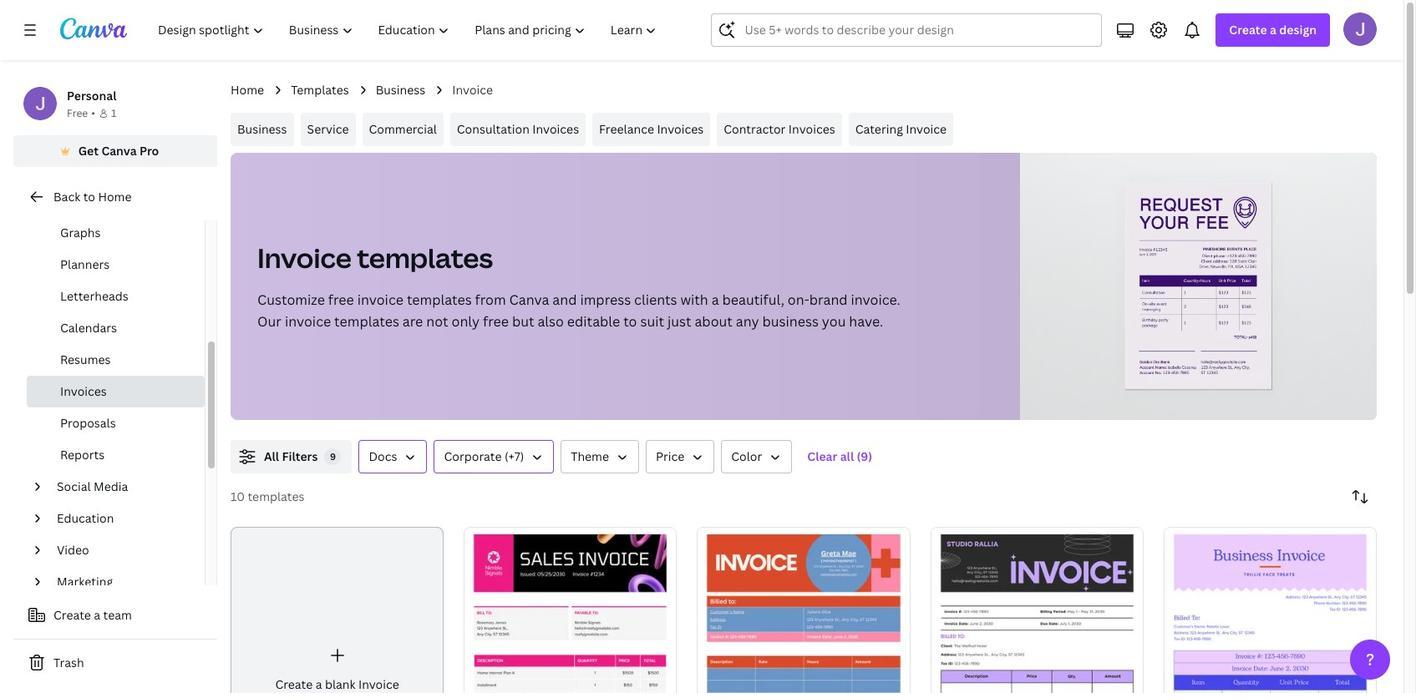 Task type: locate. For each thing, give the bounding box(es) containing it.
a for create a design
[[1270, 22, 1276, 38]]

education
[[57, 510, 114, 526]]

1 horizontal spatial home
[[231, 82, 264, 98]]

1 vertical spatial business
[[237, 121, 287, 137]]

0 horizontal spatial invoice
[[285, 312, 331, 331]]

invoice down customize
[[285, 312, 331, 331]]

from
[[475, 291, 506, 309]]

just
[[667, 312, 691, 331]]

home
[[231, 82, 264, 98], [98, 189, 132, 205]]

video
[[57, 542, 89, 558]]

0 vertical spatial free
[[328, 291, 354, 309]]

0 vertical spatial business
[[376, 82, 425, 98]]

(+7)
[[505, 449, 524, 464]]

canva inside customize free invoice templates from canva and impress clients with a beautiful, on-brand invoice. our invoice templates are not only free but also editable to suit just about any business you have.
[[509, 291, 549, 309]]

create left blank
[[275, 677, 313, 693]]

1 vertical spatial invoice
[[285, 312, 331, 331]]

0 horizontal spatial business link
[[231, 113, 294, 146]]

0 vertical spatial invoice
[[357, 291, 403, 309]]

corporate (+7) button
[[434, 440, 554, 474]]

color
[[731, 449, 762, 464]]

templates left the are
[[334, 312, 399, 331]]

customize free invoice templates from canva and impress clients with a beautiful, on-brand invoice. our invoice templates are not only free but also editable to suit just about any business you have.
[[257, 291, 900, 331]]

1 vertical spatial create
[[53, 607, 91, 623]]

0 vertical spatial business link
[[376, 81, 425, 99]]

proposals
[[60, 415, 116, 431]]

invoices for consultation invoices
[[532, 121, 579, 137]]

create a blank invoice element
[[231, 527, 444, 693]]

2 horizontal spatial create
[[1229, 22, 1267, 38]]

Sort by button
[[1343, 480, 1377, 514]]

business link down home link
[[231, 113, 294, 146]]

a left team
[[94, 607, 100, 623]]

invoices right consultation
[[532, 121, 579, 137]]

you
[[822, 312, 846, 331]]

contractor invoices link
[[717, 113, 842, 146]]

0 horizontal spatial business
[[237, 121, 287, 137]]

1 horizontal spatial business
[[376, 82, 425, 98]]

consultation invoices
[[457, 121, 579, 137]]

a right with
[[712, 291, 719, 309]]

all
[[264, 449, 279, 464]]

None search field
[[711, 13, 1102, 47]]

templates up the are
[[357, 240, 493, 276]]

canva
[[101, 143, 137, 159], [509, 291, 549, 309]]

to
[[83, 189, 95, 205], [623, 312, 637, 331]]

graphs link
[[27, 217, 205, 249]]

service
[[307, 121, 349, 137]]

1 horizontal spatial canva
[[509, 291, 549, 309]]

home left templates on the left top of page
[[231, 82, 264, 98]]

education link
[[50, 503, 195, 535]]

invoice right catering
[[906, 121, 947, 137]]

canva up but
[[509, 291, 549, 309]]

resumes link
[[27, 344, 205, 376]]

invoice right blank
[[358, 677, 399, 693]]

create a team button
[[13, 599, 217, 632]]

to right back
[[83, 189, 95, 205]]

create inside dropdown button
[[1229, 22, 1267, 38]]

home up graphs link
[[98, 189, 132, 205]]

invoice up customize
[[257, 240, 351, 276]]

a inside dropdown button
[[1270, 22, 1276, 38]]

2 vertical spatial create
[[275, 677, 313, 693]]

trash link
[[13, 647, 217, 680]]

to left suit on the left
[[623, 312, 637, 331]]

back
[[53, 189, 80, 205]]

to inside customize free invoice templates from canva and impress clients with a beautiful, on-brand invoice. our invoice templates are not only free but also editable to suit just about any business you have.
[[623, 312, 637, 331]]

graphs
[[60, 225, 101, 241]]

invoices right freelance
[[657, 121, 704, 137]]

proposals link
[[27, 408, 205, 439]]

back to home link
[[13, 180, 217, 214]]

create inside create a team button
[[53, 607, 91, 623]]

a
[[1270, 22, 1276, 38], [712, 291, 719, 309], [94, 607, 100, 623], [316, 677, 322, 693]]

suit
[[640, 312, 664, 331]]

9 filter options selected element
[[325, 449, 341, 465]]

create left design
[[1229, 22, 1267, 38]]

business down home link
[[237, 121, 287, 137]]

1 vertical spatial free
[[483, 312, 509, 331]]

social media
[[57, 479, 128, 495]]

a left design
[[1270, 22, 1276, 38]]

business link up commercial
[[376, 81, 425, 99]]

free down from
[[483, 312, 509, 331]]

templates right 10
[[248, 489, 305, 505]]

theme
[[571, 449, 609, 464]]

free
[[328, 291, 354, 309], [483, 312, 509, 331]]

invoice templates image
[[1020, 153, 1377, 420], [1125, 182, 1272, 390]]

invoices right contractor
[[789, 121, 835, 137]]

canva left pro
[[101, 143, 137, 159]]

create
[[1229, 22, 1267, 38], [53, 607, 91, 623], [275, 677, 313, 693]]

reports
[[60, 447, 105, 463]]

invoice
[[357, 291, 403, 309], [285, 312, 331, 331]]

video link
[[50, 535, 195, 566]]

1 horizontal spatial to
[[623, 312, 637, 331]]

clear all (9)
[[807, 449, 872, 464]]

invoice
[[452, 82, 493, 98], [906, 121, 947, 137], [257, 240, 351, 276], [358, 677, 399, 693]]

1 horizontal spatial invoice
[[357, 291, 403, 309]]

1 vertical spatial to
[[623, 312, 637, 331]]

0 horizontal spatial canva
[[101, 143, 137, 159]]

0 horizontal spatial create
[[53, 607, 91, 623]]

business
[[762, 312, 819, 331]]

1 vertical spatial canva
[[509, 291, 549, 309]]

clients
[[634, 291, 677, 309]]

invoice templates
[[257, 240, 493, 276]]

editable
[[567, 312, 620, 331]]

business
[[376, 82, 425, 98], [237, 121, 287, 137]]

freelance invoices
[[599, 121, 704, 137]]

1 horizontal spatial create
[[275, 677, 313, 693]]

free right customize
[[328, 291, 354, 309]]

and
[[553, 291, 577, 309]]

1 horizontal spatial business link
[[376, 81, 425, 99]]

all filters
[[264, 449, 318, 464]]

0 horizontal spatial to
[[83, 189, 95, 205]]

templates
[[357, 240, 493, 276], [407, 291, 472, 309], [334, 312, 399, 331], [248, 489, 305, 505]]

pro
[[139, 143, 159, 159]]

create for create a team
[[53, 607, 91, 623]]

create down the marketing
[[53, 607, 91, 623]]

1
[[111, 106, 116, 120]]

0 vertical spatial create
[[1229, 22, 1267, 38]]

business up commercial
[[376, 82, 425, 98]]

0 vertical spatial canva
[[101, 143, 137, 159]]

canva inside button
[[101, 143, 137, 159]]

price button
[[646, 440, 715, 474]]

1 vertical spatial home
[[98, 189, 132, 205]]

0 horizontal spatial home
[[98, 189, 132, 205]]

planners link
[[27, 249, 205, 281]]

a left blank
[[316, 677, 322, 693]]

invoice up consultation
[[452, 82, 493, 98]]

customize
[[257, 291, 325, 309]]

clear
[[807, 449, 837, 464]]

invoices inside 'link'
[[789, 121, 835, 137]]

invoice up the are
[[357, 291, 403, 309]]

a inside button
[[94, 607, 100, 623]]



Task type: describe. For each thing, give the bounding box(es) containing it.
jacob simon image
[[1343, 13, 1377, 46]]

Search search field
[[745, 14, 1091, 46]]

commercial
[[369, 121, 437, 137]]

create for create a design
[[1229, 22, 1267, 38]]

calendars
[[60, 320, 117, 336]]

invoices down the 'resumes'
[[60, 383, 107, 399]]

create a design
[[1229, 22, 1317, 38]]

brand
[[809, 291, 848, 309]]

but
[[512, 312, 534, 331]]

catering invoice
[[855, 121, 947, 137]]

create a team
[[53, 607, 132, 623]]

social media link
[[50, 471, 195, 503]]

9
[[330, 450, 336, 463]]

docs
[[369, 449, 397, 464]]

letterheads link
[[27, 281, 205, 312]]

0 vertical spatial home
[[231, 82, 264, 98]]

get canva pro
[[78, 143, 159, 159]]

with
[[680, 291, 708, 309]]

clear all (9) button
[[799, 440, 881, 474]]

personal
[[67, 88, 116, 104]]

red & blue modern professional health consulting invoice doc image
[[697, 527, 910, 693]]

invoice inside catering invoice link
[[906, 121, 947, 137]]

contractor
[[724, 121, 786, 137]]

a inside customize free invoice templates from canva and impress clients with a beautiful, on-brand invoice. our invoice templates are not only free but also editable to suit just about any business you have.
[[712, 291, 719, 309]]

invoices for freelance invoices
[[657, 121, 704, 137]]

create for create a blank invoice
[[275, 677, 313, 693]]

planners
[[60, 256, 110, 272]]

marketing link
[[50, 566, 195, 598]]

sales invoice professional doc in black pink purple tactile 3d style image
[[464, 527, 677, 693]]

catering
[[855, 121, 903, 137]]

invoices for contractor invoices
[[789, 121, 835, 137]]

our
[[257, 312, 282, 331]]

consultation invoices link
[[450, 113, 586, 146]]

top level navigation element
[[147, 13, 671, 47]]

freelance
[[599, 121, 654, 137]]

free
[[67, 106, 88, 120]]

on-
[[788, 291, 809, 309]]

0 horizontal spatial free
[[328, 291, 354, 309]]

freelance invoices link
[[592, 113, 710, 146]]

service link
[[300, 113, 356, 146]]

templates link
[[291, 81, 349, 99]]

catering invoice link
[[849, 113, 953, 146]]

social
[[57, 479, 91, 495]]

contractor invoices
[[724, 121, 835, 137]]

(9)
[[857, 449, 872, 464]]

also
[[538, 312, 564, 331]]

are
[[402, 312, 423, 331]]

impress
[[580, 291, 631, 309]]

filters
[[282, 449, 318, 464]]

invoice inside the create a blank invoice element
[[358, 677, 399, 693]]

any
[[736, 312, 759, 331]]

reports link
[[27, 439, 205, 471]]

black and white minimalist design contractor invoice doc image
[[930, 527, 1144, 693]]

not
[[426, 312, 448, 331]]

10 templates
[[231, 489, 305, 505]]

10
[[231, 489, 245, 505]]

price
[[656, 449, 684, 464]]

blank
[[325, 677, 355, 693]]

free •
[[67, 106, 95, 120]]

letterheads
[[60, 288, 128, 304]]

beautiful,
[[722, 291, 784, 309]]

design
[[1279, 22, 1317, 38]]

all
[[840, 449, 854, 464]]

create a design button
[[1216, 13, 1330, 47]]

corporate
[[444, 449, 502, 464]]

home link
[[231, 81, 264, 99]]

1 vertical spatial business link
[[231, 113, 294, 146]]

get canva pro button
[[13, 135, 217, 167]]

1 horizontal spatial free
[[483, 312, 509, 331]]

create a blank invoice
[[275, 677, 399, 693]]

templates up not
[[407, 291, 472, 309]]

corporate (+7)
[[444, 449, 524, 464]]

calendars link
[[27, 312, 205, 344]]

purple blue friendly geometric beauty business invoice doc image
[[1164, 527, 1377, 693]]

0 vertical spatial to
[[83, 189, 95, 205]]

color button
[[721, 440, 792, 474]]

theme button
[[561, 440, 639, 474]]

have.
[[849, 312, 883, 331]]

get
[[78, 143, 99, 159]]

media
[[94, 479, 128, 495]]

a for create a blank invoice
[[316, 677, 322, 693]]

invoice.
[[851, 291, 900, 309]]

docs button
[[359, 440, 427, 474]]

back to home
[[53, 189, 132, 205]]

resumes
[[60, 352, 111, 368]]

about
[[695, 312, 733, 331]]

create a blank invoice link
[[231, 527, 444, 693]]

a for create a team
[[94, 607, 100, 623]]

templates
[[291, 82, 349, 98]]

only
[[452, 312, 480, 331]]

team
[[103, 607, 132, 623]]

•
[[91, 106, 95, 120]]

trash
[[53, 655, 84, 671]]



Task type: vqa. For each thing, say whether or not it's contained in the screenshot.
Have on the bottom of the page
no



